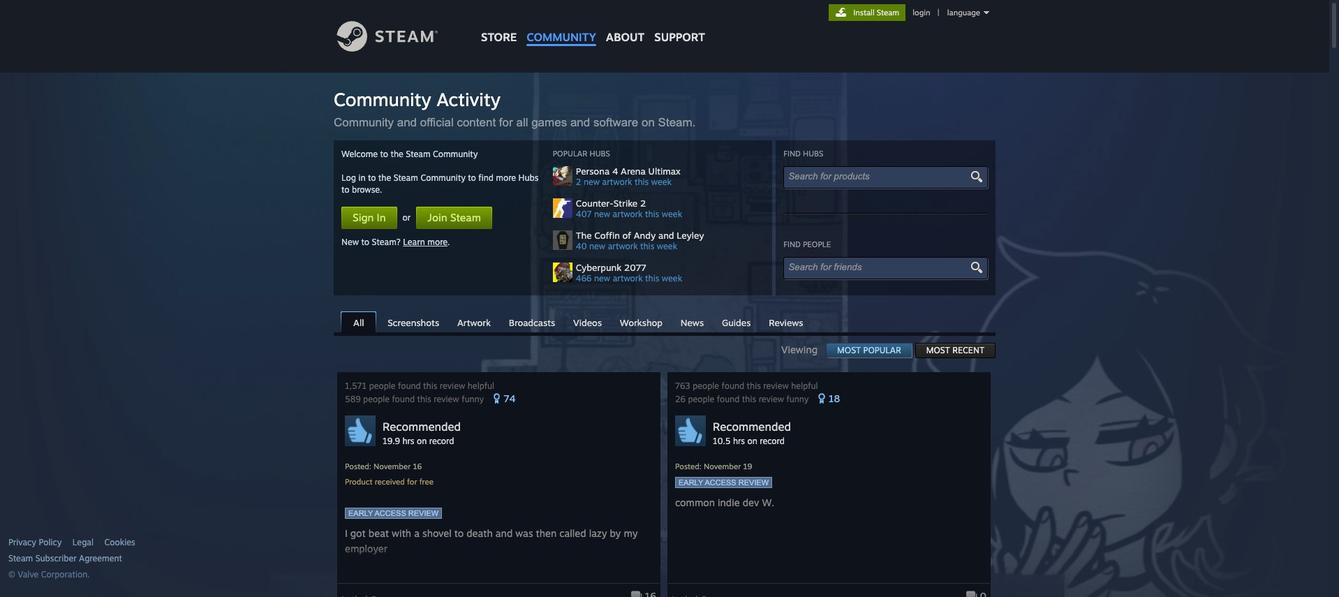 Task type: locate. For each thing, give the bounding box(es) containing it.
2 horizontal spatial on
[[748, 436, 758, 446]]

steam down privacy
[[8, 553, 33, 564]]

new right 40
[[590, 241, 606, 251]]

funny left 18
[[787, 394, 809, 404]]

1 horizontal spatial posted:
[[676, 462, 702, 472]]

0 horizontal spatial popular
[[553, 149, 588, 159]]

week right 2077
[[662, 273, 683, 284]]

all link
[[341, 312, 377, 334]]

26
[[676, 394, 686, 404]]

week inside cyberpunk 2077 466 new artwork this week
[[662, 273, 683, 284]]

and right andy at the left of page
[[659, 230, 675, 241]]

content
[[457, 116, 496, 129]]

popular
[[553, 149, 588, 159], [864, 345, 902, 356]]

2 recommended from the left
[[713, 420, 792, 434]]

week inside the coffin of andy and leyley 40 new artwork this week
[[657, 241, 678, 251]]

1 horizontal spatial access
[[705, 479, 737, 487]]

1 horizontal spatial funny
[[787, 394, 809, 404]]

store link
[[476, 0, 522, 51]]

new
[[584, 177, 600, 187], [594, 209, 611, 219], [590, 241, 606, 251], [594, 273, 611, 284]]

18
[[829, 393, 841, 404]]

0 horizontal spatial record
[[429, 436, 454, 446]]

1 find from the top
[[784, 149, 801, 159]]

on left steam.
[[642, 116, 655, 129]]

new
[[342, 237, 359, 247]]

to right in
[[368, 173, 376, 183]]

steam down official on the left of the page
[[406, 149, 431, 159]]

2 funny from the left
[[787, 394, 809, 404]]

1 vertical spatial find
[[784, 240, 801, 249]]

review up a
[[409, 509, 439, 518]]

1 vertical spatial 2
[[641, 198, 646, 209]]

beat
[[369, 527, 389, 539]]

support
[[655, 30, 706, 44]]

steam inside "log in to the steam community to find more hubs to browse."
[[394, 173, 418, 183]]

then
[[536, 527, 557, 539]]

0 vertical spatial find
[[784, 149, 801, 159]]

on inside community activity community and official content for all games and software on steam.
[[642, 116, 655, 129]]

and left was
[[496, 527, 513, 539]]

november inside posted: november 19 early access review
[[704, 462, 741, 472]]

10.5
[[713, 436, 731, 446]]

product
[[345, 477, 373, 487]]

indie
[[718, 497, 740, 509]]

the inside "log in to the steam community to find more hubs to browse."
[[379, 173, 391, 183]]

1 record from the left
[[429, 436, 454, 446]]

0 horizontal spatial hrs
[[403, 436, 415, 446]]

2 hrs from the left
[[733, 436, 745, 446]]

0 vertical spatial hubs
[[590, 149, 610, 159]]

artwork inside the coffin of andy and leyley 40 new artwork this week
[[608, 241, 638, 251]]

early up the common
[[679, 479, 703, 487]]

artwork up strike
[[603, 177, 633, 187]]

74
[[504, 393, 516, 404]]

strike
[[614, 198, 638, 209]]

steam for join steam
[[451, 211, 481, 224]]

funny left 74
[[462, 394, 484, 404]]

new right "407"
[[594, 209, 611, 219]]

record right 10.5
[[760, 436, 785, 446]]

2 helpful from the left
[[792, 381, 818, 391]]

hrs inside recommended 19.9 hrs on record
[[403, 436, 415, 446]]

0 horizontal spatial helpful
[[468, 381, 495, 391]]

recommended 10.5 hrs on record
[[713, 420, 792, 446]]

1 horizontal spatial most
[[927, 345, 951, 356]]

most recent link
[[916, 343, 996, 358]]

week up counter-strike 2 link
[[652, 177, 672, 187]]

new inside the persona 4 arena ultimax 2 new artwork this week
[[584, 177, 600, 187]]

posted: up the common
[[676, 462, 702, 472]]

steam for install steam
[[877, 8, 900, 17]]

got
[[351, 527, 366, 539]]

persona 4 arena ultimax link
[[576, 166, 765, 177]]

legal link
[[73, 537, 94, 548]]

1 horizontal spatial hrs
[[733, 436, 745, 446]]

0 horizontal spatial 2
[[576, 177, 582, 187]]

workshop link
[[613, 312, 670, 332]]

posted: november 19 early access review
[[676, 462, 769, 487]]

1 horizontal spatial more
[[496, 173, 516, 183]]

artwork up of
[[613, 209, 643, 219]]

1 recommended from the left
[[383, 420, 461, 434]]

coffin
[[595, 230, 620, 241]]

hrs inside recommended 10.5 hrs on record
[[733, 436, 745, 446]]

learn
[[403, 237, 425, 247]]

more right learn at the top left of page
[[428, 237, 448, 247]]

for left the all
[[499, 116, 513, 129]]

0 vertical spatial access
[[705, 479, 737, 487]]

hrs right 10.5
[[733, 436, 745, 446]]

most left recent
[[927, 345, 951, 356]]

most for most popular
[[838, 345, 861, 356]]

helpful
[[468, 381, 495, 391], [792, 381, 818, 391]]

2 find from the top
[[784, 240, 801, 249]]

the right welcome
[[391, 149, 404, 159]]

steam inside 'link'
[[451, 211, 481, 224]]

week up "the coffin of andy and leyley" link
[[662, 209, 683, 219]]

2 up counter-
[[576, 177, 582, 187]]

november left 19
[[704, 462, 741, 472]]

artwork inside counter-strike 2 407 new artwork this week
[[613, 209, 643, 219]]

1 vertical spatial for
[[407, 477, 417, 487]]

recommended up 19.9
[[383, 420, 461, 434]]

to inside i got beat with a shovel to death and was then called lazy by my employer
[[455, 527, 464, 539]]

ultimax
[[649, 166, 681, 177]]

people for 1,571
[[369, 381, 396, 391]]

screenshots
[[388, 317, 440, 328]]

to right new
[[362, 237, 370, 247]]

week up cyberpunk 2077 link
[[657, 241, 678, 251]]

november for access
[[704, 462, 741, 472]]

1 horizontal spatial 2
[[641, 198, 646, 209]]

new right 466
[[594, 273, 611, 284]]

2 most from the left
[[927, 345, 951, 356]]

0 horizontal spatial most
[[838, 345, 861, 356]]

more right find on the left of page
[[496, 173, 516, 183]]

on inside recommended 10.5 hrs on record
[[748, 436, 758, 446]]

0 vertical spatial popular
[[553, 149, 588, 159]]

1 horizontal spatial helpful
[[792, 381, 818, 391]]

most popular
[[838, 345, 902, 356]]

hrs for posted: november 19 early access review
[[733, 436, 745, 446]]

log in to the steam community to find more hubs to browse.
[[342, 173, 539, 195]]

record
[[429, 436, 454, 446], [760, 436, 785, 446]]

1 vertical spatial early
[[349, 509, 373, 518]]

2 right strike
[[641, 198, 646, 209]]

november up received
[[374, 462, 411, 472]]

and inside i got beat with a shovel to death and was then called lazy by my employer
[[496, 527, 513, 539]]

helpful down viewing
[[792, 381, 818, 391]]

on up 16
[[417, 436, 427, 446]]

a
[[414, 527, 420, 539]]

1 posted: from the left
[[345, 462, 372, 472]]

1 horizontal spatial on
[[642, 116, 655, 129]]

and
[[397, 116, 417, 129], [571, 116, 590, 129], [659, 230, 675, 241], [496, 527, 513, 539]]

most
[[838, 345, 861, 356], [927, 345, 951, 356]]

people for find
[[803, 240, 831, 249]]

funny for 74
[[462, 394, 484, 404]]

record up free
[[429, 436, 454, 446]]

0 horizontal spatial funny
[[462, 394, 484, 404]]

review down 19
[[739, 479, 769, 487]]

find for find hubs
[[784, 149, 801, 159]]

log
[[342, 173, 356, 183]]

16
[[413, 462, 422, 472]]

record inside recommended 19.9 hrs on record
[[429, 436, 454, 446]]

1 horizontal spatial review
[[739, 479, 769, 487]]

activity
[[437, 88, 501, 110]]

0 horizontal spatial access
[[375, 509, 406, 518]]

record inside recommended 10.5 hrs on record
[[760, 436, 785, 446]]

posted: for posted: november 19 early access review
[[676, 462, 702, 472]]

this
[[635, 177, 649, 187], [646, 209, 660, 219], [641, 241, 655, 251], [646, 273, 660, 284], [423, 381, 438, 391], [747, 381, 761, 391], [417, 394, 432, 404], [742, 394, 757, 404]]

and inside the coffin of andy and leyley 40 new artwork this week
[[659, 230, 675, 241]]

funny for 18
[[787, 394, 809, 404]]

hubs right find on the left of page
[[519, 173, 539, 183]]

new up counter-
[[584, 177, 600, 187]]

posted: up product
[[345, 462, 372, 472]]

review
[[739, 479, 769, 487], [409, 509, 439, 518]]

|
[[938, 8, 940, 17]]

broadcasts
[[509, 317, 555, 328]]

2 november from the left
[[704, 462, 741, 472]]

helpful for 18
[[792, 381, 818, 391]]

privacy policy
[[8, 537, 62, 548]]

access
[[705, 479, 737, 487], [375, 509, 406, 518]]

407
[[576, 209, 592, 219]]

0 horizontal spatial for
[[407, 477, 417, 487]]

sign
[[353, 211, 374, 224]]

1 helpful from the left
[[468, 381, 495, 391]]

steam right join
[[451, 211, 481, 224]]

1 horizontal spatial november
[[704, 462, 741, 472]]

None text field
[[789, 262, 972, 272]]

on up 19
[[748, 436, 758, 446]]

None image field
[[969, 170, 985, 183], [969, 261, 985, 274], [969, 170, 985, 183], [969, 261, 985, 274]]

1 horizontal spatial for
[[499, 116, 513, 129]]

official
[[420, 116, 454, 129]]

persona 4 arena ultimax 2 new artwork this week
[[576, 166, 681, 187]]

0 horizontal spatial on
[[417, 436, 427, 446]]

steam for cookies steam subscriber agreement © valve corporation.
[[8, 553, 33, 564]]

access up with
[[375, 509, 406, 518]]

1 horizontal spatial popular
[[864, 345, 902, 356]]

review
[[440, 381, 465, 391], [764, 381, 789, 391], [434, 394, 459, 404], [759, 394, 785, 404]]

counter-strike 2 407 new artwork this week
[[576, 198, 683, 219]]

login link
[[910, 8, 934, 17]]

helpful down artwork
[[468, 381, 495, 391]]

early up got
[[349, 509, 373, 518]]

0 horizontal spatial early
[[349, 509, 373, 518]]

helpful inside 1,571 people found this review helpful 589 people found this review funny
[[468, 381, 495, 391]]

i got beat with a shovel to death and was then called lazy by my employer
[[345, 527, 638, 555]]

cookies
[[104, 537, 135, 548]]

2 posted: from the left
[[676, 462, 702, 472]]

funny inside 1,571 people found this review helpful 589 people found this review funny
[[462, 394, 484, 404]]

steam down welcome to the steam community
[[394, 173, 418, 183]]

1 funny from the left
[[462, 394, 484, 404]]

artwork up 2077
[[608, 241, 638, 251]]

0 horizontal spatial posted:
[[345, 462, 372, 472]]

to left the death
[[455, 527, 464, 539]]

november
[[374, 462, 411, 472], [704, 462, 741, 472]]

steam subscriber agreement link
[[8, 553, 330, 564]]

called
[[560, 527, 587, 539]]

1 vertical spatial hubs
[[519, 173, 539, 183]]

0 vertical spatial early
[[679, 479, 703, 487]]

community up welcome
[[334, 116, 394, 129]]

on for i got beat with a shovel to death and was then called lazy by my employer
[[417, 436, 427, 446]]

1 horizontal spatial early
[[679, 479, 703, 487]]

for left free
[[407, 477, 417, 487]]

community up join
[[421, 173, 466, 183]]

review inside posted: november 19 early access review
[[739, 479, 769, 487]]

1 horizontal spatial recommended
[[713, 420, 792, 434]]

posted: inside posted: november 19 early access review
[[676, 462, 702, 472]]

1 most from the left
[[838, 345, 861, 356]]

steam right "install"
[[877, 8, 900, 17]]

most right viewing
[[838, 345, 861, 356]]

helpful inside 763 people found this review helpful 26 people found this review funny
[[792, 381, 818, 391]]

join
[[428, 211, 448, 224]]

more inside "log in to the steam community to find more hubs to browse."
[[496, 173, 516, 183]]

recommended for 18
[[713, 420, 792, 434]]

0 horizontal spatial review
[[409, 509, 439, 518]]

1 horizontal spatial record
[[760, 436, 785, 446]]

None text field
[[789, 171, 972, 182]]

1,571 people found this review helpful 589 people found this review funny
[[345, 381, 495, 404]]

0 vertical spatial review
[[739, 479, 769, 487]]

the coffin of andy and leyley link
[[576, 230, 765, 241]]

0 vertical spatial more
[[496, 173, 516, 183]]

the up browse.
[[379, 173, 391, 183]]

0 horizontal spatial hubs
[[519, 173, 539, 183]]

0 horizontal spatial more
[[428, 237, 448, 247]]

access up common indie dev w.
[[705, 479, 737, 487]]

w.
[[762, 497, 775, 509]]

763
[[676, 381, 691, 391]]

login
[[913, 8, 931, 17]]

november inside posted: november 16 product received for free
[[374, 462, 411, 472]]

guides link
[[715, 312, 758, 332]]

all
[[517, 116, 528, 129]]

0 vertical spatial 2
[[576, 177, 582, 187]]

0 vertical spatial for
[[499, 116, 513, 129]]

store
[[481, 30, 517, 44]]

posted: for posted: november 16 product received for free
[[345, 462, 372, 472]]

language
[[948, 8, 981, 17]]

hrs right 19.9
[[403, 436, 415, 446]]

artwork inside the persona 4 arena ultimax 2 new artwork this week
[[603, 177, 633, 187]]

1 vertical spatial review
[[409, 509, 439, 518]]

0 horizontal spatial november
[[374, 462, 411, 472]]

posted: inside posted: november 16 product received for free
[[345, 462, 372, 472]]

news link
[[674, 312, 711, 332]]

1 vertical spatial access
[[375, 509, 406, 518]]

steam inside the cookies steam subscriber agreement © valve corporation.
[[8, 553, 33, 564]]

for inside community activity community and official content for all games and software on steam.
[[499, 116, 513, 129]]

0 horizontal spatial recommended
[[383, 420, 461, 434]]

1 hrs from the left
[[403, 436, 415, 446]]

recommended up 10.5
[[713, 420, 792, 434]]

artwork down the coffin of andy and leyley 40 new artwork this week
[[613, 273, 643, 284]]

find people
[[784, 240, 831, 249]]

1 vertical spatial the
[[379, 173, 391, 183]]

hubs up persona
[[590, 149, 610, 159]]

on inside recommended 19.9 hrs on record
[[417, 436, 427, 446]]

funny inside 763 people found this review helpful 26 people found this review funny
[[787, 394, 809, 404]]

for inside posted: november 16 product received for free
[[407, 477, 417, 487]]

2 record from the left
[[760, 436, 785, 446]]

1 november from the left
[[374, 462, 411, 472]]

most popular link
[[826, 343, 913, 358]]

this inside cyberpunk 2077 466 new artwork this week
[[646, 273, 660, 284]]

0 vertical spatial the
[[391, 149, 404, 159]]

broadcasts link
[[502, 312, 562, 332]]

login | language
[[913, 8, 981, 17]]



Task type: vqa. For each thing, say whether or not it's contained in the screenshot.
record related to 74
yes



Task type: describe. For each thing, give the bounding box(es) containing it.
workshop
[[620, 317, 663, 328]]

new inside cyberpunk 2077 466 new artwork this week
[[594, 273, 611, 284]]

agreement
[[79, 553, 122, 564]]

join steam
[[428, 211, 481, 224]]

hubs inside "log in to the steam community to find more hubs to browse."
[[519, 173, 539, 183]]

most for most recent
[[927, 345, 951, 356]]

received
[[375, 477, 405, 487]]

with
[[392, 527, 412, 539]]

install
[[854, 8, 875, 17]]

4
[[613, 166, 619, 177]]

this inside counter-strike 2 407 new artwork this week
[[646, 209, 660, 219]]

to left find on the left of page
[[468, 173, 476, 183]]

1 horizontal spatial hubs
[[590, 149, 610, 159]]

and right games in the top of the page
[[571, 116, 590, 129]]

on for posted:
[[748, 436, 758, 446]]

browse.
[[352, 184, 382, 195]]

was
[[516, 527, 533, 539]]

cookies steam subscriber agreement © valve corporation.
[[8, 537, 135, 580]]

dev
[[743, 497, 760, 509]]

steam?
[[372, 237, 401, 247]]

common indie dev w.
[[676, 497, 775, 509]]

death
[[467, 527, 493, 539]]

welcome to the steam community
[[342, 149, 478, 159]]

lazy
[[589, 527, 607, 539]]

community up "log in to the steam community to find more hubs to browse."
[[433, 149, 478, 159]]

access inside posted: november 19 early access review
[[705, 479, 737, 487]]

popular hubs
[[553, 149, 610, 159]]

new to steam? learn more .
[[342, 237, 450, 247]]

games
[[532, 116, 567, 129]]

reviews
[[769, 317, 804, 328]]

privacy
[[8, 537, 36, 548]]

learn more link
[[403, 237, 448, 247]]

valve
[[18, 569, 39, 580]]

1 vertical spatial popular
[[864, 345, 902, 356]]

artwork inside cyberpunk 2077 466 new artwork this week
[[613, 273, 643, 284]]

posted: november 16 product received for free
[[345, 462, 434, 487]]

early inside posted: november 19 early access review
[[679, 479, 703, 487]]

in
[[359, 173, 366, 183]]

new inside counter-strike 2 407 new artwork this week
[[594, 209, 611, 219]]

common
[[676, 497, 715, 509]]

install steam link
[[829, 4, 906, 21]]

466
[[576, 273, 592, 284]]

new inside the coffin of andy and leyley 40 new artwork this week
[[590, 241, 606, 251]]

persona
[[576, 166, 610, 177]]

about
[[606, 30, 645, 44]]

the
[[576, 230, 592, 241]]

welcome
[[342, 149, 378, 159]]

privacy policy link
[[8, 537, 62, 548]]

record for 18
[[760, 436, 785, 446]]

artwork
[[457, 317, 491, 328]]

early access review
[[349, 509, 439, 518]]

sign in
[[353, 211, 386, 224]]

reviews link
[[762, 312, 811, 332]]

to down log
[[342, 184, 350, 195]]

install steam
[[854, 8, 900, 17]]

corporation.
[[41, 569, 90, 580]]

record for 74
[[429, 436, 454, 446]]

videos link
[[566, 312, 609, 332]]

find for find people
[[784, 240, 801, 249]]

counter-
[[576, 198, 614, 209]]

and left official on the left of the page
[[397, 116, 417, 129]]

recent
[[953, 345, 985, 356]]

week inside the persona 4 arena ultimax 2 new artwork this week
[[652, 177, 672, 187]]

community inside "log in to the steam community to find more hubs to browse."
[[421, 173, 466, 183]]

cyberpunk
[[576, 262, 622, 273]]

screenshots link
[[381, 312, 446, 332]]

artwork link
[[451, 312, 498, 332]]

free
[[420, 477, 434, 487]]

cyberpunk 2077 466 new artwork this week
[[576, 262, 683, 284]]

community link
[[522, 0, 601, 51]]

cyberpunk 2077 link
[[576, 262, 765, 273]]

employer
[[345, 543, 388, 555]]

this inside the persona 4 arena ultimax 2 new artwork this week
[[635, 177, 649, 187]]

community up official on the left of the page
[[334, 88, 431, 110]]

helpful for 74
[[468, 381, 495, 391]]

this inside the coffin of andy and leyley 40 new artwork this week
[[641, 241, 655, 251]]

news
[[681, 317, 704, 328]]

i
[[345, 527, 348, 539]]

©
[[8, 569, 15, 580]]

589
[[345, 394, 361, 404]]

viewing
[[782, 344, 826, 356]]

find
[[479, 173, 494, 183]]

my
[[624, 527, 638, 539]]

recommended for 74
[[383, 420, 461, 434]]

software
[[594, 116, 639, 129]]

legal
[[73, 537, 94, 548]]

andy
[[634, 230, 656, 241]]

hrs for i got beat with a shovel to death and was then called lazy by my employer
[[403, 436, 415, 446]]

leyley
[[677, 230, 704, 241]]

2 inside counter-strike 2 407 new artwork this week
[[641, 198, 646, 209]]

19.9
[[383, 436, 400, 446]]

2077
[[624, 262, 647, 273]]

1 vertical spatial more
[[428, 237, 448, 247]]

40
[[576, 241, 587, 251]]

most recent
[[927, 345, 985, 356]]

hubs
[[803, 149, 824, 159]]

november for received
[[374, 462, 411, 472]]

2 inside the persona 4 arena ultimax 2 new artwork this week
[[576, 177, 582, 187]]

people for 763
[[693, 381, 720, 391]]

week inside counter-strike 2 407 new artwork this week
[[662, 209, 683, 219]]

in
[[377, 211, 386, 224]]

to right welcome
[[380, 149, 388, 159]]

join steam link
[[417, 207, 492, 229]]

by
[[610, 527, 621, 539]]

.
[[448, 237, 450, 247]]

19
[[744, 462, 753, 472]]



